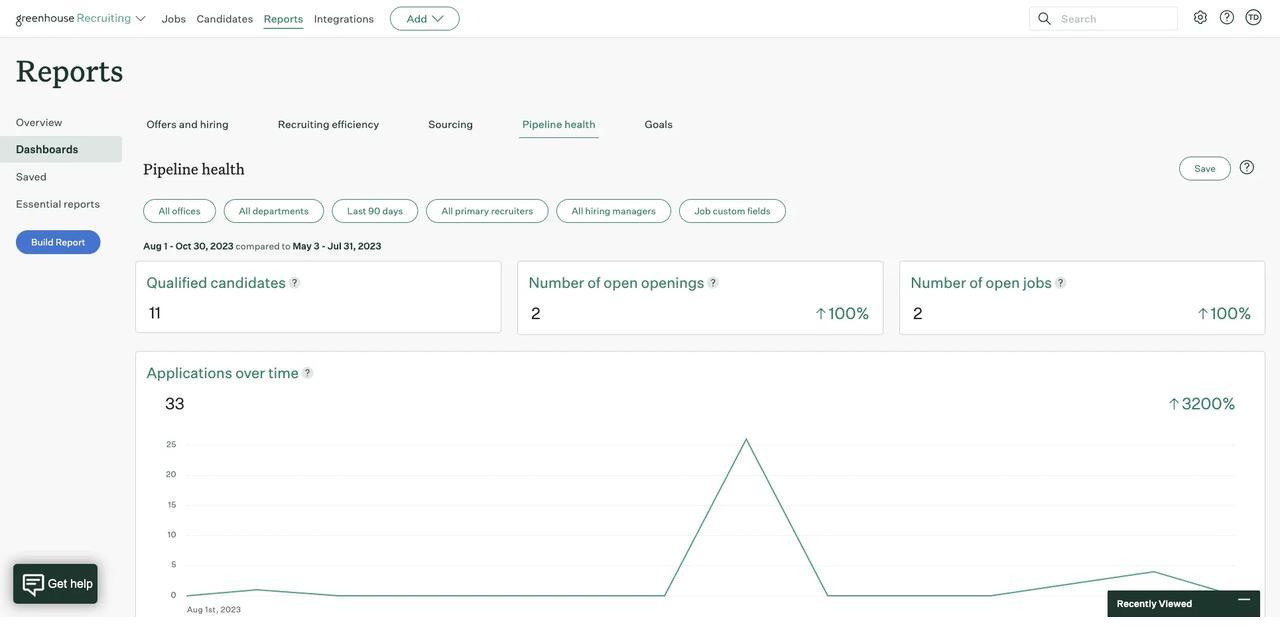 Task type: describe. For each thing, give the bounding box(es) containing it.
hiring inside 'button'
[[585, 205, 611, 217]]

31,
[[344, 240, 356, 252]]

candidates
[[197, 12, 253, 25]]

number link for openings
[[529, 272, 588, 293]]

aug 1 - oct 30, 2023 compared to may 3 - jul 31, 2023
[[143, 240, 381, 252]]

recently viewed
[[1117, 598, 1193, 609]]

0 horizontal spatial health
[[202, 159, 245, 178]]

offers
[[147, 118, 177, 131]]

2 - from the left
[[322, 240, 326, 252]]

oct
[[176, 240, 192, 252]]

candidates link
[[197, 12, 253, 25]]

1 vertical spatial reports
[[16, 50, 123, 90]]

build report button
[[16, 230, 101, 254]]

pipeline health button
[[519, 111, 599, 138]]

overview link
[[16, 114, 117, 130]]

save button
[[1180, 157, 1231, 181]]

all hiring managers
[[572, 205, 656, 217]]

greenhouse recruiting image
[[16, 11, 135, 27]]

2 2023 from the left
[[358, 240, 381, 252]]

custom
[[713, 205, 746, 217]]

report
[[56, 236, 85, 248]]

1 vertical spatial pipeline health
[[143, 159, 245, 178]]

time link
[[268, 362, 299, 383]]

jobs link
[[162, 12, 186, 25]]

2 for jobs
[[914, 303, 923, 323]]

days
[[383, 205, 403, 217]]

integrations
[[314, 12, 374, 25]]

build
[[31, 236, 54, 248]]

primary
[[455, 205, 489, 217]]

all primary recruiters button
[[426, 199, 549, 223]]

all for all offices
[[159, 205, 170, 217]]

number link for jobs
[[911, 272, 970, 293]]

2 for openings
[[531, 303, 541, 323]]

viewed
[[1159, 598, 1193, 609]]

all for all hiring managers
[[572, 205, 583, 217]]

of link for jobs
[[970, 272, 986, 293]]

pipeline health inside button
[[522, 118, 596, 131]]

jobs link
[[1023, 272, 1052, 293]]

essential
[[16, 197, 61, 210]]

applications over
[[147, 363, 268, 381]]

all primary recruiters
[[442, 205, 533, 217]]

integrations link
[[314, 12, 374, 25]]

candidates
[[211, 273, 286, 291]]

all for all primary recruiters
[[442, 205, 453, 217]]

and
[[179, 118, 198, 131]]

jul
[[328, 240, 342, 252]]

recruiting efficiency
[[278, 118, 379, 131]]

recruiting
[[278, 118, 330, 131]]

offices
[[172, 205, 201, 217]]

offers and hiring
[[147, 118, 229, 131]]

qualified
[[147, 273, 211, 291]]

1 - from the left
[[170, 240, 174, 252]]

90
[[368, 205, 381, 217]]

all departments button
[[224, 199, 324, 223]]

sourcing
[[428, 118, 473, 131]]

build report
[[31, 236, 85, 248]]

add
[[407, 12, 427, 25]]

11
[[149, 302, 161, 322]]

save
[[1195, 163, 1216, 174]]

last 90 days
[[347, 205, 403, 217]]

Search text field
[[1058, 9, 1166, 28]]

td button
[[1243, 7, 1265, 28]]

td
[[1249, 13, 1259, 22]]

fields
[[748, 205, 771, 217]]

job custom fields
[[695, 205, 771, 217]]

over link
[[236, 362, 268, 383]]

open for jobs
[[986, 273, 1020, 291]]

number of open for openings
[[529, 273, 641, 291]]

all offices
[[159, 205, 201, 217]]

goals
[[645, 118, 673, 131]]

of for jobs
[[970, 273, 983, 291]]

recruiting efficiency button
[[275, 111, 383, 138]]

33
[[165, 393, 185, 413]]



Task type: locate. For each thing, give the bounding box(es) containing it.
1 number of open from the left
[[529, 273, 641, 291]]

1
[[164, 240, 168, 252]]

1 horizontal spatial 2023
[[358, 240, 381, 252]]

0 vertical spatial pipeline health
[[522, 118, 596, 131]]

1 all from the left
[[159, 205, 170, 217]]

all inside all primary recruiters button
[[442, 205, 453, 217]]

4 all from the left
[[572, 205, 583, 217]]

0 horizontal spatial open link
[[604, 272, 641, 293]]

1 horizontal spatial of
[[970, 273, 983, 291]]

departments
[[253, 205, 309, 217]]

candidates link
[[211, 272, 286, 293]]

all inside "all hiring managers" 'button'
[[572, 205, 583, 217]]

3
[[314, 240, 320, 252]]

hiring right and
[[200, 118, 229, 131]]

overview
[[16, 116, 62, 129]]

of link for openings
[[588, 272, 604, 293]]

all inside all offices button
[[159, 205, 170, 217]]

number of open for jobs
[[911, 273, 1023, 291]]

- right 1 on the left of page
[[170, 240, 174, 252]]

100%
[[829, 303, 870, 323], [1211, 303, 1252, 323]]

applications
[[147, 363, 232, 381]]

1 horizontal spatial pipeline health
[[522, 118, 596, 131]]

100% for jobs
[[1211, 303, 1252, 323]]

2 number from the left
[[911, 273, 967, 291]]

job
[[695, 205, 711, 217]]

saved
[[16, 170, 47, 183]]

jobs
[[162, 12, 186, 25]]

managers
[[613, 205, 656, 217]]

reports down greenhouse recruiting image
[[16, 50, 123, 90]]

open for openings
[[604, 273, 638, 291]]

0 horizontal spatial 2
[[531, 303, 541, 323]]

0 horizontal spatial pipeline
[[143, 159, 198, 178]]

tab list
[[143, 111, 1258, 138]]

1 horizontal spatial of link
[[970, 272, 986, 293]]

recruiters
[[491, 205, 533, 217]]

hiring left managers at the top of page
[[585, 205, 611, 217]]

of
[[588, 273, 601, 291], [970, 273, 983, 291]]

1 vertical spatial hiring
[[585, 205, 611, 217]]

2 open link from the left
[[986, 272, 1023, 293]]

number of open
[[529, 273, 641, 291], [911, 273, 1023, 291]]

of link
[[588, 272, 604, 293], [970, 272, 986, 293]]

over
[[236, 363, 265, 381]]

1 of link from the left
[[588, 272, 604, 293]]

all left managers at the top of page
[[572, 205, 583, 217]]

applications link
[[147, 362, 236, 383]]

hiring
[[200, 118, 229, 131], [585, 205, 611, 217]]

number for openings
[[529, 273, 584, 291]]

last 90 days button
[[332, 199, 418, 223]]

2 2 from the left
[[914, 303, 923, 323]]

1 vertical spatial health
[[202, 159, 245, 178]]

100% for openings
[[829, 303, 870, 323]]

0 horizontal spatial 2023
[[210, 240, 234, 252]]

all inside 'all departments' button
[[239, 205, 251, 217]]

1 horizontal spatial open
[[986, 273, 1020, 291]]

0 vertical spatial health
[[565, 118, 596, 131]]

0 vertical spatial reports
[[264, 12, 303, 25]]

may
[[293, 240, 312, 252]]

open left openings
[[604, 273, 638, 291]]

openings link
[[641, 272, 705, 293]]

1 horizontal spatial reports
[[264, 12, 303, 25]]

1 of from the left
[[588, 273, 601, 291]]

1 horizontal spatial 100%
[[1211, 303, 1252, 323]]

1 horizontal spatial number
[[911, 273, 967, 291]]

0 horizontal spatial open
[[604, 273, 638, 291]]

1 100% from the left
[[829, 303, 870, 323]]

pipeline
[[522, 118, 562, 131], [143, 159, 198, 178]]

2
[[531, 303, 541, 323], [914, 303, 923, 323]]

1 horizontal spatial number of open
[[911, 273, 1023, 291]]

hiring inside button
[[200, 118, 229, 131]]

0 horizontal spatial of
[[588, 273, 601, 291]]

- right 3
[[322, 240, 326, 252]]

to
[[282, 240, 291, 252]]

0 horizontal spatial number of open
[[529, 273, 641, 291]]

reports right candidates link on the left top
[[264, 12, 303, 25]]

open link for jobs
[[986, 272, 1023, 293]]

2 number link from the left
[[911, 272, 970, 293]]

jobs
[[1023, 273, 1052, 291]]

1 horizontal spatial hiring
[[585, 205, 611, 217]]

saved link
[[16, 169, 117, 185]]

goals button
[[642, 111, 676, 138]]

dashboards link
[[16, 141, 117, 157]]

-
[[170, 240, 174, 252], [322, 240, 326, 252]]

essential reports link
[[16, 196, 117, 212]]

3200%
[[1182, 393, 1236, 413]]

all offices button
[[143, 199, 216, 223]]

2023 right 31, in the top of the page
[[358, 240, 381, 252]]

reports link
[[264, 12, 303, 25]]

1 number from the left
[[529, 273, 584, 291]]

offers and hiring button
[[143, 111, 232, 138]]

1 horizontal spatial health
[[565, 118, 596, 131]]

openings
[[641, 273, 705, 291]]

1 horizontal spatial -
[[322, 240, 326, 252]]

0 horizontal spatial reports
[[16, 50, 123, 90]]

all hiring managers button
[[557, 199, 671, 223]]

2 100% from the left
[[1211, 303, 1252, 323]]

3 all from the left
[[442, 205, 453, 217]]

all
[[159, 205, 170, 217], [239, 205, 251, 217], [442, 205, 453, 217], [572, 205, 583, 217]]

number for jobs
[[911, 273, 967, 291]]

0 horizontal spatial of link
[[588, 272, 604, 293]]

2023
[[210, 240, 234, 252], [358, 240, 381, 252]]

2 open from the left
[[986, 273, 1020, 291]]

0 horizontal spatial number
[[529, 273, 584, 291]]

2 of link from the left
[[970, 272, 986, 293]]

job custom fields button
[[679, 199, 786, 223]]

configure image
[[1193, 9, 1209, 25]]

reports
[[64, 197, 100, 210]]

faq image
[[1239, 159, 1255, 175]]

dashboards
[[16, 143, 78, 156]]

0 horizontal spatial number link
[[529, 272, 588, 293]]

0 horizontal spatial pipeline health
[[143, 159, 245, 178]]

1 2023 from the left
[[210, 240, 234, 252]]

0 horizontal spatial 100%
[[829, 303, 870, 323]]

health inside button
[[565, 118, 596, 131]]

xychart image
[[165, 435, 1236, 614]]

open left jobs
[[986, 273, 1020, 291]]

of for openings
[[588, 273, 601, 291]]

pipeline inside button
[[522, 118, 562, 131]]

1 2 from the left
[[531, 303, 541, 323]]

0 horizontal spatial -
[[170, 240, 174, 252]]

0 horizontal spatial hiring
[[200, 118, 229, 131]]

1 horizontal spatial pipeline
[[522, 118, 562, 131]]

sourcing button
[[425, 111, 477, 138]]

0 vertical spatial pipeline
[[522, 118, 562, 131]]

add button
[[390, 7, 460, 31]]

0 vertical spatial hiring
[[200, 118, 229, 131]]

qualified link
[[147, 272, 211, 293]]

1 open from the left
[[604, 273, 638, 291]]

2 all from the left
[[239, 205, 251, 217]]

time
[[268, 363, 299, 381]]

30,
[[194, 240, 208, 252]]

1 number link from the left
[[529, 272, 588, 293]]

recently
[[1117, 598, 1157, 609]]

all left offices
[[159, 205, 170, 217]]

tab list containing offers and hiring
[[143, 111, 1258, 138]]

td button
[[1246, 9, 1262, 25]]

2023 right 30,
[[210, 240, 234, 252]]

all left 'primary'
[[442, 205, 453, 217]]

essential reports
[[16, 197, 100, 210]]

efficiency
[[332, 118, 379, 131]]

1 open link from the left
[[604, 272, 641, 293]]

last
[[347, 205, 366, 217]]

health
[[565, 118, 596, 131], [202, 159, 245, 178]]

1 vertical spatial pipeline
[[143, 159, 198, 178]]

all left departments
[[239, 205, 251, 217]]

2 of from the left
[[970, 273, 983, 291]]

reports
[[264, 12, 303, 25], [16, 50, 123, 90]]

pipeline health
[[522, 118, 596, 131], [143, 159, 245, 178]]

compared
[[236, 240, 280, 252]]

open link for openings
[[604, 272, 641, 293]]

1 horizontal spatial open link
[[986, 272, 1023, 293]]

1 horizontal spatial 2
[[914, 303, 923, 323]]

2 number of open from the left
[[911, 273, 1023, 291]]

all departments
[[239, 205, 309, 217]]

open link
[[604, 272, 641, 293], [986, 272, 1023, 293]]

1 horizontal spatial number link
[[911, 272, 970, 293]]

aug
[[143, 240, 162, 252]]

all for all departments
[[239, 205, 251, 217]]



Task type: vqa. For each thing, say whether or not it's contained in the screenshot.
2 for openings
yes



